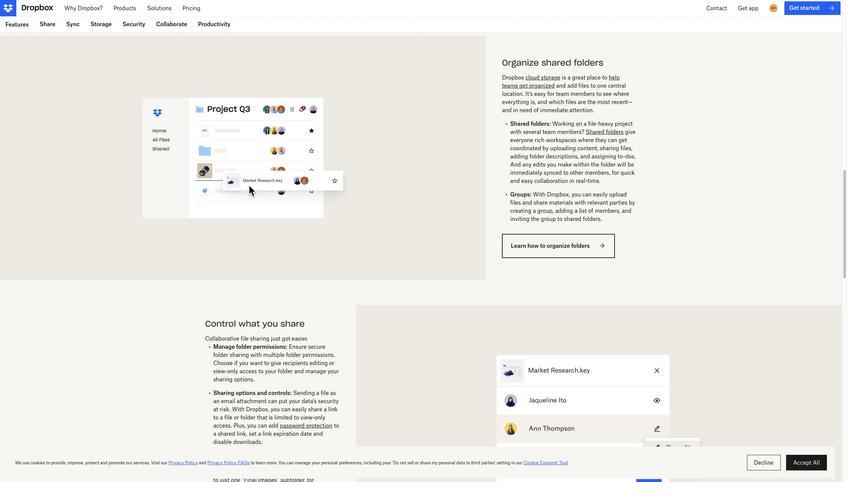 Task type: vqa. For each thing, say whether or not it's contained in the screenshot.
quick at the right top
yes



Task type: describe. For each thing, give the bounding box(es) containing it.
which
[[549, 99, 565, 105]]

to down place
[[591, 82, 596, 89]]

one inside and add files to one central location. it's easy for team members to see where everything is, and which files are the most recent— and in need of immediate attention.
[[598, 82, 607, 89]]

recent—
[[612, 99, 633, 105]]

with inside the 'working on a file-heavy project with several team members?'
[[511, 129, 522, 135]]

shared for shared folders
[[586, 129, 605, 135]]

share inside with dropbox, you can easily upload files and share materials with relevant parties by creating a group, adding a list of members, and inviting the group to shared folders.
[[534, 199, 548, 206]]

password protection link
[[280, 423, 333, 430]]

learn how to organize folders link
[[502, 234, 615, 258]]

great
[[572, 74, 586, 81]]

you down put
[[271, 407, 280, 413]]

with inside with dropbox, you can easily upload files and share materials with relevant parties by creating a group, adding a list of members, and inviting the group to shared folders.
[[575, 199, 586, 206]]

editing
[[310, 360, 328, 367]]

sharing up manage folder permissions:
[[250, 336, 270, 342]]

share a specific subfolder
[[213, 453, 332, 468]]

disable
[[213, 439, 232, 446]]

easy inside and add files to one central location. it's easy for team members to see where everything is, and which files are the most recent— and in need of immediate attention.
[[535, 91, 546, 97]]

learn how to organize folders
[[511, 243, 590, 250]]

learn
[[511, 243, 526, 250]]

to a shared link, set a link expiration date and disable downloads.
[[213, 423, 339, 446]]

started
[[801, 5, 820, 11]]

folder down collaborative file sharing just got easier.
[[236, 344, 252, 351]]

control
[[205, 319, 236, 330]]

granular
[[213, 453, 237, 460]]

lives
[[235, 469, 246, 476]]

the inside give everyone rich workspaces where they can get coordinated by uploading content, sharing files, adding folder descriptions, and assigning to-dos. and any edits you make within the folder will be immediately synced to other members, for quick and easy collaboration in real-time.
[[591, 161, 600, 168]]

collaborate button
[[151, 16, 193, 33]]

controls:
[[268, 390, 292, 397]]

0 vertical spatial file
[[241, 336, 249, 342]]

add inside sending a file as an email attachment can put your data's security at risk. with dropbox, you can easily share a link to a file or folder that is limited to view-only access. plus, you can add
[[269, 423, 278, 430]]

sharing up sharing at the left of the page
[[213, 377, 233, 383]]

assigning
[[592, 153, 617, 160]]

how
[[528, 243, 539, 250]]

for inside and add files to one central location. it's easy for team members to see where everything is, and which files are the most recent— and in need of immediate attention.
[[548, 91, 555, 97]]

you inside give everyone rich workspaces where they can get coordinated by uploading content, sharing files, adding folder descriptions, and assigning to-dos. and any edits you make within the folder will be immediately synced to other members, for quick and easy collaboration in real-time.
[[547, 161, 557, 168]]

files,
[[621, 145, 633, 152]]

the inside and add files to one central location. it's easy for team members to see where everything is, and which files are the most recent— and in need of immediate attention.
[[588, 99, 596, 105]]

app
[[749, 5, 759, 12]]

content,
[[578, 145, 599, 152]]

add inside and add files to one central location. it's easy for team members to see where everything is, and which files are the most recent— and in need of immediate attention.
[[568, 82, 577, 89]]

team inside and add files to one central location. it's easy for team members to see where everything is, and which files are the most recent— and in need of immediate attention.
[[556, 91, 569, 97]]

1 horizontal spatial is
[[562, 74, 566, 81]]

folder down recipients
[[278, 368, 293, 375]]

or inside sending a file as an email attachment can put your data's security at risk. with dropbox, you can easily share a link to a file or folder that is limited to view-only access. plus, you can add
[[234, 415, 239, 421]]

descriptions,
[[546, 153, 579, 160]]

teams
[[502, 82, 518, 89]]

a left great
[[568, 74, 571, 81]]

adding inside with dropbox, you can easily upload files and share materials with relevant parties by creating a group, adding a list of members, and inviting the group to shared folders.
[[556, 208, 573, 214]]

link inside to a shared link, set a link expiration date and disable downloads.
[[263, 431, 272, 438]]

sync
[[66, 21, 80, 28]]

with inside sending a file as an email attachment can put your data's security at risk. with dropbox, you can easily share a link to a file or folder that is limited to view-only access. plus, you can add
[[232, 407, 245, 413]]

pricing link
[[177, 0, 206, 16]]

share inside sending a file as an email attachment can put your data's security at risk. with dropbox, you can easily share a link to a file or folder that is limited to view-only access. plus, you can add
[[308, 407, 322, 413]]

get for get app
[[738, 5, 748, 12]]

2 vertical spatial file
[[224, 415, 232, 421]]

you up collaborative file sharing just got easier.
[[263, 319, 278, 330]]

control what you share
[[205, 319, 305, 330]]

contact
[[707, 5, 727, 12]]

2 horizontal spatial files
[[579, 82, 590, 89]]

2 vertical spatial folders
[[572, 243, 590, 250]]

your down multiple
[[265, 368, 276, 375]]

dos.
[[626, 153, 636, 160]]

attachment
[[237, 398, 267, 405]]

to down the subfolder
[[213, 477, 219, 483]]

user adding an image file to a shared file image
[[16, 52, 470, 265]]

get app button
[[733, 0, 764, 16]]

pricing
[[183, 5, 201, 12]]

easily inside with dropbox, you can easily upload files and share materials with relevant parties by creating a group, adding a list of members, and inviting the group to shared folders.
[[593, 191, 608, 198]]

and down everything
[[502, 107, 512, 114]]

share for share
[[40, 21, 55, 28]]

dropbox
[[502, 74, 524, 81]]

what
[[239, 319, 260, 330]]

a left list
[[575, 208, 578, 214]]

are
[[578, 99, 586, 105]]

to down at
[[213, 415, 219, 421]]

team inside the 'working on a file-heavy project with several team members?'
[[543, 129, 556, 135]]

it's
[[526, 91, 533, 97]]

password protection
[[280, 423, 333, 430]]

manage
[[306, 368, 326, 375]]

inviting
[[511, 216, 530, 223]]

to left help
[[603, 74, 608, 81]]

why
[[64, 5, 76, 12]]

and right is,
[[538, 99, 548, 105]]

only inside ensure secure folder sharing with multiple folder permissions. choose if you want to give recipients editing or view-only access to your folder and manage your sharing options.
[[227, 368, 238, 375]]

edits
[[533, 161, 546, 168]]

limited
[[275, 415, 293, 421]]

a inside the 'working on a file-heavy project with several team members?'
[[584, 120, 587, 127]]

dropbox?
[[78, 5, 103, 12]]

organize
[[547, 243, 570, 250]]

give inside ensure secure folder sharing with multiple folder permissions. choose if you want to give recipients editing or view-only access to your folder and manage your sharing options.
[[271, 360, 281, 367]]

members?
[[558, 129, 585, 135]]

folder up choose
[[213, 352, 228, 359]]

2 vertical spatial access
[[315, 469, 332, 476]]

materials
[[549, 199, 573, 206]]

relevant
[[588, 199, 608, 206]]

can inside give everyone rich workspaces where they can get coordinated by uploading content, sharing files, adding folder descriptions, and assigning to-dos. and any edits you make within the folder will be immediately synced to other members, for quick and easy collaboration in real-time.
[[608, 137, 618, 144]]

to up password
[[294, 415, 299, 421]]

shared inside with dropbox, you can easily upload files and share materials with relevant parties by creating a group, adding a list of members, and inviting the group to shared folders.
[[564, 216, 582, 223]]

you up set
[[247, 423, 257, 430]]

organized
[[530, 82, 555, 89]]

other
[[570, 170, 584, 176]]

organize shared folders
[[502, 58, 604, 68]]

it
[[230, 469, 233, 476]]

if
[[234, 360, 238, 367]]

a left group, in the top of the page
[[533, 208, 536, 214]]

rich
[[535, 137, 545, 144]]

cloud storage link
[[526, 74, 561, 81]]

everyone
[[511, 137, 533, 144]]

solutions
[[147, 5, 172, 12]]

a up data's
[[316, 390, 320, 397]]

user selecting edit access when sharing a folder image
[[373, 322, 826, 483]]

and
[[511, 161, 521, 168]]

plus,
[[234, 423, 246, 430]]

your inside sending a file as an email attachment can put your data's security at risk. with dropbox, you can easily share a link to a file or folder that is limited to view-only access. plus, you can add
[[289, 398, 300, 405]]

0 vertical spatial folders
[[574, 58, 604, 68]]

0 horizontal spatial share
[[281, 319, 305, 330]]

help teams get organized
[[502, 74, 620, 89]]

in inside and add files to one central location. it's easy for team members to see where everything is, and which files are the most recent— and in need of immediate attention.
[[514, 107, 518, 114]]

sending a file as an email attachment can put your data's security at risk. with dropbox, you can easily share a link to a file or folder that is limited to view-only access. plus, you can add
[[213, 390, 339, 430]]

permissions: for granular folder permissions:
[[255, 453, 289, 460]]

project
[[615, 120, 633, 127]]

to left see
[[597, 91, 602, 97]]

a inside 'share a specific subfolder'
[[308, 453, 311, 460]]

collaborative
[[205, 336, 239, 342]]

and down 'content,'
[[581, 153, 590, 160]]

email
[[221, 398, 235, 405]]

only inside sending a file as an email attachment can put your data's security at risk. with dropbox, you can easily share a link to a file or folder that is limited to view-only access. plus, you can add
[[315, 415, 325, 421]]

within.
[[248, 469, 265, 476]]

access inside ensure secure folder sharing with multiple folder permissions. choose if you want to give recipients editing or view-only access to your folder and manage your sharing options.
[[240, 368, 257, 375]]

want
[[250, 360, 263, 367]]

to right want
[[264, 360, 269, 367]]

subfolder
[[213, 461, 238, 468]]

set
[[249, 431, 257, 438]]

productivity button
[[193, 16, 236, 33]]

get started
[[790, 5, 820, 11]]

protection
[[306, 423, 333, 430]]

to up vendors at bottom
[[296, 461, 302, 468]]

is inside sending a file as an email attachment can put your data's security at risk. with dropbox, you can easily share a link to a file or folder that is limited to view-only access. plus, you can add
[[269, 415, 273, 421]]

a up disable at the bottom left of the page
[[213, 431, 216, 438]]

immediately
[[511, 170, 543, 176]]

security
[[123, 21, 145, 28]]

be
[[628, 161, 634, 168]]

get inside help teams get organized
[[520, 82, 528, 89]]

to right how at bottom
[[540, 243, 546, 250]]

to-
[[618, 153, 626, 160]]

to down want
[[259, 368, 264, 375]]

working on a file-heavy project with several team members?
[[511, 120, 633, 135]]

by inside with dropbox, you can easily upload files and share materials with relevant parties by creating a group, adding a list of members, and inviting the group to shared folders.
[[629, 199, 635, 206]]

dropbox, inside sending a file as an email attachment can put your data's security at risk. with dropbox, you can easily share a link to a file or folder that is limited to view-only access. plus, you can add
[[246, 407, 269, 413]]

attention.
[[570, 107, 594, 114]]



Task type: locate. For each thing, give the bounding box(es) containing it.
you down real-
[[572, 191, 581, 198]]

can left put
[[268, 398, 277, 405]]

0 horizontal spatial easy
[[522, 178, 533, 184]]

0 horizontal spatial only
[[227, 368, 238, 375]]

access down entire
[[315, 469, 332, 476]]

give inside give everyone rich workspaces where they can get coordinated by uploading content, sharing files, adding folder descriptions, and assigning to-dos. and any edits you make within the folder will be immediately synced to other members, for quick and easy collaboration in real-time.
[[625, 129, 636, 135]]

permissions: up multiple
[[253, 344, 287, 351]]

kp button
[[769, 3, 779, 14]]

1 vertical spatial adding
[[556, 208, 573, 214]]

0 vertical spatial only
[[227, 368, 238, 375]]

0 horizontal spatial just
[[220, 477, 230, 483]]

need
[[520, 107, 533, 114]]

2 horizontal spatial with
[[575, 199, 586, 206]]

file down risk.
[[224, 415, 232, 421]]

folder down the subfolder
[[213, 469, 228, 476]]

a up access.
[[220, 415, 223, 421]]

dropbox, inside with dropbox, you can easily upload files and share materials with relevant parties by creating a group, adding a list of members, and inviting the group to shared folders.
[[547, 191, 570, 198]]

1 horizontal spatial one
[[598, 82, 607, 89]]

date
[[301, 431, 312, 438]]

1 vertical spatial add
[[269, 423, 278, 430]]

easily inside sending a file as an email attachment can put your data's security at risk. with dropbox, you can easily share a link to a file or folder that is limited to view-only access. plus, you can add
[[292, 407, 307, 413]]

in inside give everyone rich workspaces where they can get coordinated by uploading content, sharing files, adding folder descriptions, and assigning to-dos. and any edits you make within the folder will be immediately synced to other members, for quick and easy collaboration in real-time.
[[570, 178, 575, 184]]

kp
[[772, 6, 776, 10]]

by inside give everyone rich workspaces where they can get coordinated by uploading content, sharing files, adding folder descriptions, and assigning to-dos. and any edits you make within the folder will be immediately synced to other members, for quick and easy collaboration in real-time.
[[543, 145, 549, 152]]

0 horizontal spatial is
[[269, 415, 273, 421]]

help
[[609, 74, 620, 81]]

of inside and add files to one central location. it's easy for team members to see where everything is, and which files are the most recent— and in need of immediate attention.
[[534, 107, 539, 114]]

0 vertical spatial by
[[543, 145, 549, 152]]

link down security
[[328, 407, 338, 413]]

0 vertical spatial view-
[[213, 368, 227, 375]]

easily
[[593, 191, 608, 198], [292, 407, 307, 413]]

group
[[541, 216, 556, 223]]

0 horizontal spatial file
[[224, 415, 232, 421]]

real-
[[576, 178, 588, 184]]

0 vertical spatial just
[[271, 336, 281, 342]]

the down assigning in the top of the page
[[591, 161, 600, 168]]

will
[[617, 161, 627, 168]]

files left "are"
[[566, 99, 577, 105]]

to down the make at the top of the page
[[564, 170, 569, 176]]

options
[[236, 390, 256, 397]]

folder up the 'without'
[[238, 453, 254, 460]]

0 vertical spatial adding
[[511, 153, 528, 160]]

why dropbox? button
[[59, 0, 108, 16]]

1 vertical spatial link
[[263, 431, 272, 438]]

with up everyone at the top of the page
[[511, 129, 522, 135]]

0 vertical spatial easy
[[535, 91, 546, 97]]

"final
[[242, 477, 257, 483]]

share left sync
[[40, 21, 55, 28]]

can down shared folders
[[608, 137, 618, 144]]

2 vertical spatial files
[[511, 199, 521, 206]]

0 vertical spatial easily
[[593, 191, 608, 198]]

1 horizontal spatial easily
[[593, 191, 608, 198]]

link inside sending a file as an email attachment can put your data's security at risk. with dropbox, you can easily share a link to a file or folder that is limited to view-only access. plus, you can add
[[328, 407, 338, 413]]

of down is,
[[534, 107, 539, 114]]

file-
[[589, 120, 599, 127]]

to inside give everyone rich workspaces where they can get coordinated by uploading content, sharing files, adding folder descriptions, and assigning to-dos. and any edits you make within the folder will be immediately synced to other members, for quick and easy collaboration in real-time.
[[564, 170, 569, 176]]

choose
[[213, 360, 233, 367]]

without giving access to the entire folder it lives within. give your vendors access to just one "final images" subfolder, f
[[213, 461, 332, 483]]

shared up dropbox cloud storage is a great place to
[[542, 58, 572, 68]]

0 vertical spatial where
[[614, 91, 629, 97]]

share for share a specific subfolder
[[291, 453, 306, 460]]

for inside give everyone rich workspaces where they can get coordinated by uploading content, sharing files, adding folder descriptions, and assigning to-dos. and any edits you make within the folder will be immediately synced to other members, for quick and easy collaboration in real-time.
[[612, 170, 619, 176]]

members, inside with dropbox, you can easily upload files and share materials with relevant parties by creating a group, adding a list of members, and inviting the group to shared folders.
[[595, 208, 621, 214]]

share up group, in the top of the page
[[534, 199, 548, 206]]

and down immediately
[[511, 178, 520, 184]]

0 horizontal spatial view-
[[213, 368, 227, 375]]

only
[[227, 368, 238, 375], [315, 415, 325, 421]]

where up recent—
[[614, 91, 629, 97]]

and add files to one central location. it's easy for team members to see where everything is, and which files are the most recent— and in need of immediate attention.
[[502, 82, 633, 114]]

members, inside give everyone rich workspaces where they can get coordinated by uploading content, sharing files, adding folder descriptions, and assigning to-dos. and any edits you make within the folder will be immediately synced to other members, for quick and easy collaboration in real-time.
[[585, 170, 611, 176]]

permissions: for manage folder permissions:
[[253, 344, 287, 351]]

0 vertical spatial shared
[[542, 58, 572, 68]]

with inside with dropbox, you can easily upload files and share materials with relevant parties by creating a group, adding a list of members, and inviting the group to shared folders.
[[533, 191, 546, 198]]

permissions:
[[253, 344, 287, 351], [255, 453, 289, 460]]

to right protection
[[334, 423, 339, 430]]

collaboration
[[535, 178, 568, 184]]

your down editing
[[328, 368, 339, 375]]

1 vertical spatial folders
[[606, 129, 624, 135]]

of inside with dropbox, you can easily upload files and share materials with relevant parties by creating a group, adding a list of members, and inviting the group to shared folders.
[[589, 208, 594, 214]]

1 vertical spatial with
[[232, 407, 245, 413]]

get
[[520, 82, 528, 89], [619, 137, 627, 144]]

upload
[[610, 191, 627, 198]]

get
[[790, 5, 799, 11], [738, 5, 748, 12]]

0 horizontal spatial one
[[231, 477, 240, 483]]

folders up place
[[574, 58, 604, 68]]

1 vertical spatial share
[[291, 453, 306, 460]]

risk.
[[220, 407, 231, 413]]

that
[[257, 415, 267, 421]]

shared for shared folders:
[[511, 120, 530, 127]]

give everyone rich workspaces where they can get coordinated by uploading content, sharing files, adding folder descriptions, and assigning to-dos. and any edits you make within the folder will be immediately synced to other members, for quick and easy collaboration in real-time.
[[511, 129, 636, 184]]

0 vertical spatial in
[[514, 107, 518, 114]]

dropbox, up that
[[246, 407, 269, 413]]

get inside give everyone rich workspaces where they can get coordinated by uploading content, sharing files, adding folder descriptions, and assigning to-dos. and any edits you make within the folder will be immediately synced to other members, for quick and easy collaboration in real-time.
[[619, 137, 627, 144]]

1 horizontal spatial with
[[533, 191, 546, 198]]

and inside ensure secure folder sharing with multiple folder permissions. choose if you want to give recipients editing or view-only access to your folder and manage your sharing options.
[[294, 368, 304, 375]]

1 horizontal spatial where
[[614, 91, 629, 97]]

share button
[[34, 16, 61, 33]]

adding inside give everyone rich workspaces where they can get coordinated by uploading content, sharing files, adding folder descriptions, and assigning to-dos. and any edits you make within the folder will be immediately synced to other members, for quick and easy collaboration in real-time.
[[511, 153, 528, 160]]

several
[[523, 129, 541, 135]]

1 horizontal spatial get
[[790, 5, 799, 11]]

0 vertical spatial of
[[534, 107, 539, 114]]

folder up recipients
[[286, 352, 301, 359]]

folders:
[[531, 120, 551, 127]]

0 horizontal spatial of
[[534, 107, 539, 114]]

0 vertical spatial share
[[534, 199, 548, 206]]

1 vertical spatial view-
[[301, 415, 315, 421]]

get up files,
[[619, 137, 627, 144]]

0 horizontal spatial team
[[543, 129, 556, 135]]

just inside without giving access to the entire folder it lives within. give your vendors access to just one "final images" subfolder, f
[[220, 477, 230, 483]]

team up which
[[556, 91, 569, 97]]

0 vertical spatial add
[[568, 82, 577, 89]]

0 vertical spatial dropbox,
[[547, 191, 570, 198]]

organize
[[502, 58, 539, 68]]

groups:
[[511, 191, 532, 198]]

1 horizontal spatial or
[[329, 360, 335, 367]]

folders right the organize
[[572, 243, 590, 250]]

or right editing
[[329, 360, 335, 367]]

0 horizontal spatial with
[[232, 407, 245, 413]]

manage
[[213, 344, 235, 351]]

only up protection
[[315, 415, 325, 421]]

2 vertical spatial share
[[308, 407, 322, 413]]

2 horizontal spatial access
[[315, 469, 332, 476]]

at
[[213, 407, 218, 413]]

1 vertical spatial easily
[[292, 407, 307, 413]]

0 horizontal spatial get
[[738, 5, 748, 12]]

1 horizontal spatial get
[[619, 137, 627, 144]]

folder down assigning in the top of the page
[[601, 161, 616, 168]]

shared folders
[[586, 129, 624, 135]]

folder inside without giving access to the entire folder it lives within. give your vendors access to just one "final images" subfolder, f
[[213, 469, 228, 476]]

productivity
[[198, 21, 231, 28]]

can up limited
[[281, 407, 291, 413]]

sharing options and controls:
[[213, 390, 292, 397]]

shared folders link
[[586, 129, 624, 135]]

0 horizontal spatial dropbox,
[[246, 407, 269, 413]]

1 horizontal spatial for
[[612, 170, 619, 176]]

list
[[579, 208, 587, 214]]

folder up plus, on the bottom left of the page
[[241, 415, 256, 421]]

1 vertical spatial with
[[575, 199, 586, 206]]

where
[[614, 91, 629, 97], [578, 137, 594, 144]]

where inside and add files to one central location. it's easy for team members to see where everything is, and which files are the most recent— and in need of immediate attention.
[[614, 91, 629, 97]]

share inside popup button
[[40, 21, 55, 28]]

1 vertical spatial just
[[220, 477, 230, 483]]

view- down choose
[[213, 368, 227, 375]]

an
[[213, 398, 220, 405]]

in down everything
[[514, 107, 518, 114]]

1 vertical spatial file
[[321, 390, 329, 397]]

get left started
[[790, 5, 799, 11]]

and down 'groups:'
[[523, 199, 532, 206]]

immediate
[[541, 107, 568, 114]]

a
[[568, 74, 571, 81], [584, 120, 587, 127], [533, 208, 536, 214], [575, 208, 578, 214], [316, 390, 320, 397], [324, 407, 327, 413], [220, 415, 223, 421], [213, 431, 216, 438], [258, 431, 261, 438], [308, 453, 311, 460]]

1 horizontal spatial just
[[271, 336, 281, 342]]

folders down heavy
[[606, 129, 624, 135]]

your inside without giving access to the entire folder it lives within. give your vendors access to just one "final images" subfolder, f
[[280, 469, 291, 476]]

the up vendors at bottom
[[303, 461, 311, 468]]

0 horizontal spatial for
[[548, 91, 555, 97]]

shared up several
[[511, 120, 530, 127]]

1 vertical spatial easy
[[522, 178, 533, 184]]

where inside give everyone rich workspaces where they can get coordinated by uploading content, sharing files, adding folder descriptions, and assigning to-dos. and any edits you make within the folder will be immediately synced to other members, for quick and easy collaboration in real-time.
[[578, 137, 594, 144]]

2 vertical spatial shared
[[218, 431, 235, 438]]

members, up time.
[[585, 170, 611, 176]]

shared
[[542, 58, 572, 68], [564, 216, 582, 223], [218, 431, 235, 438]]

access up the give
[[278, 461, 295, 468]]

place
[[587, 74, 601, 81]]

view- up password protection
[[301, 415, 315, 421]]

0 vertical spatial with
[[533, 191, 546, 198]]

folders.
[[583, 216, 602, 223]]

1 vertical spatial of
[[589, 208, 594, 214]]

1 vertical spatial only
[[315, 415, 325, 421]]

folder
[[530, 153, 545, 160], [601, 161, 616, 168], [236, 344, 252, 351], [213, 352, 228, 359], [286, 352, 301, 359], [278, 368, 293, 375], [241, 415, 256, 421], [238, 453, 254, 460], [213, 469, 228, 476]]

0 vertical spatial share
[[40, 21, 55, 28]]

0 vertical spatial shared
[[511, 120, 530, 127]]

0 vertical spatial members,
[[585, 170, 611, 176]]

folder up edits
[[530, 153, 545, 160]]

the inside with dropbox, you can easily upload files and share materials with relevant parties by creating a group, adding a list of members, and inviting the group to shared folders.
[[531, 216, 540, 223]]

the inside without giving access to the entire folder it lives within. give your vendors access to just one "final images" subfolder, f
[[303, 461, 311, 468]]

recipients
[[283, 360, 308, 367]]

0 horizontal spatial share
[[40, 21, 55, 28]]

easy down immediately
[[522, 178, 533, 184]]

time.
[[588, 178, 601, 184]]

specific
[[312, 453, 332, 460]]

1 vertical spatial files
[[566, 99, 577, 105]]

share inside 'share a specific subfolder'
[[291, 453, 306, 460]]

can down that
[[258, 423, 267, 430]]

sharing inside give everyone rich workspaces where they can get coordinated by uploading content, sharing files, adding folder descriptions, and assigning to-dos. and any edits you make within the folder will be immediately synced to other members, for quick and easy collaboration in real-time.
[[600, 145, 619, 152]]

file
[[241, 336, 249, 342], [321, 390, 329, 397], [224, 415, 232, 421]]

1 horizontal spatial view-
[[301, 415, 315, 421]]

put
[[279, 398, 288, 405]]

give down project
[[625, 129, 636, 135]]

one inside without giving access to the entire folder it lives within. give your vendors access to just one "final images" subfolder, f
[[231, 477, 240, 483]]

permissions: up 'giving'
[[255, 453, 289, 460]]

storage
[[541, 74, 561, 81]]

get for get started
[[790, 5, 799, 11]]

sharing up assigning in the top of the page
[[600, 145, 619, 152]]

share down data's
[[308, 407, 322, 413]]

shared inside to a shared link, set a link expiration date and disable downloads.
[[218, 431, 235, 438]]

see
[[603, 91, 612, 97]]

you inside ensure secure folder sharing with multiple folder permissions. choose if you want to give recipients editing or view-only access to your folder and manage your sharing options.
[[239, 360, 249, 367]]

to inside to a shared link, set a link expiration date and disable downloads.
[[334, 423, 339, 430]]

1 vertical spatial get
[[619, 137, 627, 144]]

0 horizontal spatial link
[[263, 431, 272, 438]]

0 horizontal spatial give
[[271, 360, 281, 367]]

for
[[548, 91, 555, 97], [612, 170, 619, 176]]

1 horizontal spatial add
[[568, 82, 577, 89]]

0 vertical spatial with
[[511, 129, 522, 135]]

options.
[[234, 377, 255, 383]]

or up plus, on the bottom left of the page
[[234, 415, 239, 421]]

files
[[579, 82, 590, 89], [566, 99, 577, 105], [511, 199, 521, 206]]

get up it's
[[520, 82, 528, 89]]

1 vertical spatial dropbox,
[[246, 407, 269, 413]]

1 vertical spatial by
[[629, 199, 635, 206]]

and inside to a shared link, set a link expiration date and disable downloads.
[[313, 431, 323, 438]]

0 horizontal spatial in
[[514, 107, 518, 114]]

to inside with dropbox, you can easily upload files and share materials with relevant parties by creating a group, adding a list of members, and inviting the group to shared folders.
[[558, 216, 563, 223]]

share a specific subfolder link
[[213, 453, 332, 468]]

1 horizontal spatial give
[[625, 129, 636, 135]]

one down it
[[231, 477, 240, 483]]

solutions button
[[142, 0, 177, 16]]

1 vertical spatial team
[[543, 129, 556, 135]]

file left 'as'
[[321, 390, 329, 397]]

shared down list
[[564, 216, 582, 223]]

1 vertical spatial give
[[271, 360, 281, 367]]

with inside ensure secure folder sharing with multiple folder permissions. choose if you want to give recipients editing or view-only access to your folder and manage your sharing options.
[[251, 352, 262, 359]]

or inside ensure secure folder sharing with multiple folder permissions. choose if you want to give recipients editing or view-only access to your folder and manage your sharing options.
[[329, 360, 335, 367]]

0 vertical spatial access
[[240, 368, 257, 375]]

0 horizontal spatial by
[[543, 145, 549, 152]]

and down parties at the top of page
[[622, 208, 632, 214]]

parties
[[610, 199, 628, 206]]

expiration
[[274, 431, 299, 438]]

a right set
[[258, 431, 261, 438]]

1 horizontal spatial easy
[[535, 91, 546, 97]]

by right parties at the top of page
[[629, 199, 635, 206]]

your up "subfolder,"
[[280, 469, 291, 476]]

adding
[[511, 153, 528, 160], [556, 208, 573, 214]]

and down dropbox cloud storage is a great place to
[[556, 82, 566, 89]]

0 horizontal spatial easily
[[292, 407, 307, 413]]

for down the will
[[612, 170, 619, 176]]

0 vertical spatial files
[[579, 82, 590, 89]]

folder inside sending a file as an email attachment can put your data's security at risk. with dropbox, you can easily share a link to a file or folder that is limited to view-only access. plus, you can add
[[241, 415, 256, 421]]

1 vertical spatial for
[[612, 170, 619, 176]]

share up vendors at bottom
[[291, 453, 306, 460]]

1 vertical spatial share
[[281, 319, 305, 330]]

2 horizontal spatial share
[[534, 199, 548, 206]]

1 vertical spatial where
[[578, 137, 594, 144]]

team
[[556, 91, 569, 97], [543, 129, 556, 135]]

the left group
[[531, 216, 540, 223]]

features link
[[0, 16, 34, 33]]

giving
[[260, 461, 276, 468]]

synced
[[544, 170, 562, 176]]

your right put
[[289, 398, 300, 405]]

link
[[328, 407, 338, 413], [263, 431, 272, 438]]

0 vertical spatial permissions:
[[253, 344, 287, 351]]

adding up and
[[511, 153, 528, 160]]

a down security
[[324, 407, 327, 413]]

team down folders:
[[543, 129, 556, 135]]

for up which
[[548, 91, 555, 97]]

or
[[329, 360, 335, 367], [234, 415, 239, 421]]

security button
[[117, 16, 151, 33]]

sending
[[293, 390, 315, 397]]

sharing up if
[[230, 352, 249, 359]]

give down multiple
[[271, 360, 281, 367]]

0 vertical spatial team
[[556, 91, 569, 97]]

2 horizontal spatial file
[[321, 390, 329, 397]]

1 horizontal spatial dropbox,
[[547, 191, 570, 198]]

view- inside sending a file as an email attachment can put your data's security at risk. with dropbox, you can easily share a link to a file or folder that is limited to view-only access. plus, you can add
[[301, 415, 315, 421]]

get inside 'dropdown button'
[[738, 5, 748, 12]]

and up attachment
[[257, 390, 267, 397]]

1 vertical spatial shared
[[564, 216, 582, 223]]

add down limited
[[269, 423, 278, 430]]

any
[[523, 161, 532, 168]]

0 horizontal spatial files
[[511, 199, 521, 206]]

1 horizontal spatial with
[[511, 129, 522, 135]]

easy inside give everyone rich workspaces where they can get coordinated by uploading content, sharing files, adding folder descriptions, and assigning to-dos. and any edits you make within the folder will be immediately synced to other members, for quick and easy collaboration in real-time.
[[522, 178, 533, 184]]

1 vertical spatial access
[[278, 461, 295, 468]]

view- inside ensure secure folder sharing with multiple folder permissions. choose if you want to give recipients editing or view-only access to your folder and manage your sharing options.
[[213, 368, 227, 375]]

files inside with dropbox, you can easily upload files and share materials with relevant parties by creating a group, adding a list of members, and inviting the group to shared folders.
[[511, 199, 521, 206]]

a left specific
[[308, 453, 311, 460]]

secure
[[308, 344, 325, 351]]

just left got
[[271, 336, 281, 342]]

1 horizontal spatial by
[[629, 199, 635, 206]]

members,
[[585, 170, 611, 176], [595, 208, 621, 214]]

storage
[[91, 21, 112, 28]]

central
[[608, 82, 626, 89]]

in down other
[[570, 178, 575, 184]]

0 vertical spatial give
[[625, 129, 636, 135]]

you right if
[[239, 360, 249, 367]]

of
[[534, 107, 539, 114], [589, 208, 594, 214]]

file up manage folder permissions:
[[241, 336, 249, 342]]

one up see
[[598, 82, 607, 89]]

give
[[625, 129, 636, 135], [271, 360, 281, 367]]

1 horizontal spatial share
[[308, 407, 322, 413]]

1 vertical spatial is
[[269, 415, 273, 421]]

is right that
[[269, 415, 273, 421]]

you inside with dropbox, you can easily upload files and share materials with relevant parties by creating a group, adding a list of members, and inviting the group to shared folders.
[[572, 191, 581, 198]]

can inside with dropbox, you can easily upload files and share materials with relevant parties by creating a group, adding a list of members, and inviting the group to shared folders.
[[583, 191, 592, 198]]

a right on
[[584, 120, 587, 127]]

shared down file-
[[586, 129, 605, 135]]

subfolder,
[[281, 477, 306, 483]]

with up group, in the top of the page
[[533, 191, 546, 198]]

help teams get organized link
[[502, 74, 620, 89]]

to right group
[[558, 216, 563, 223]]

access.
[[213, 423, 232, 430]]

1 horizontal spatial adding
[[556, 208, 573, 214]]

sync button
[[61, 16, 85, 33]]

and down recipients
[[294, 368, 304, 375]]

0 horizontal spatial access
[[240, 368, 257, 375]]

by down rich
[[543, 145, 549, 152]]

with dropbox, you can easily upload files and share materials with relevant parties by creating a group, adding a list of members, and inviting the group to shared folders.
[[511, 191, 635, 223]]

1 vertical spatial in
[[570, 178, 575, 184]]

manage folder permissions:
[[213, 344, 287, 351]]

ensure
[[289, 344, 307, 351]]



